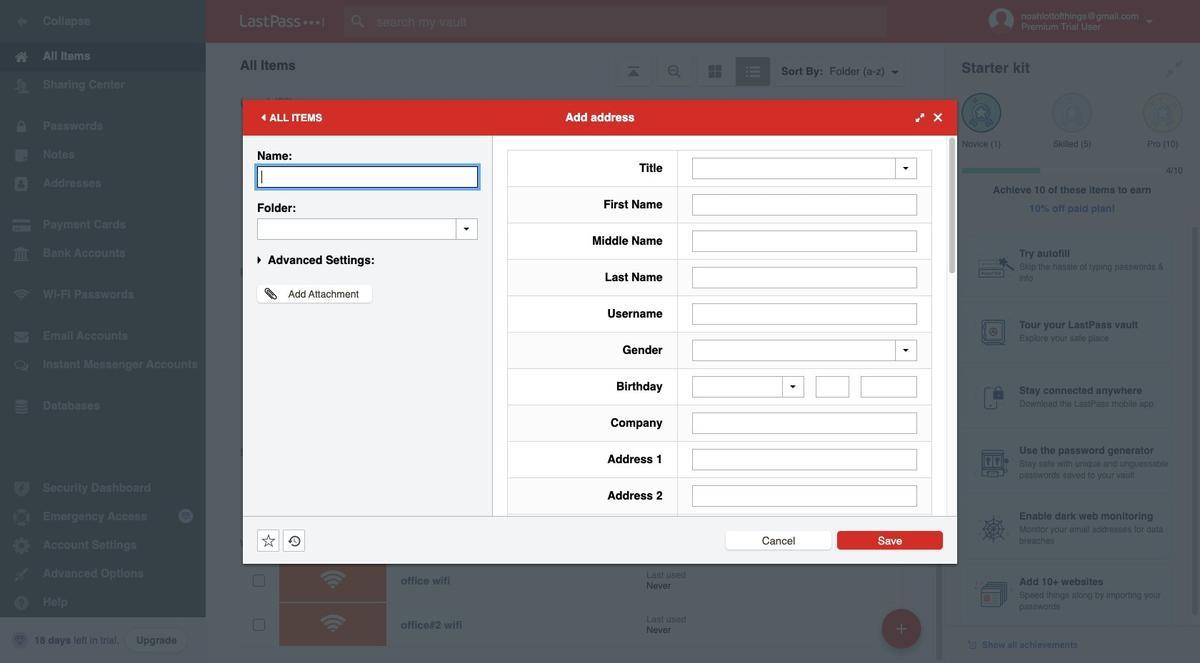 Task type: locate. For each thing, give the bounding box(es) containing it.
vault options navigation
[[206, 43, 945, 86]]

dialog
[[243, 100, 958, 664]]

search my vault text field
[[344, 6, 915, 37]]

Search search field
[[344, 6, 915, 37]]

None text field
[[257, 166, 478, 188], [692, 194, 918, 215], [257, 218, 478, 240], [692, 230, 918, 252], [692, 267, 918, 288], [692, 303, 918, 325], [861, 377, 918, 398], [257, 166, 478, 188], [692, 194, 918, 215], [257, 218, 478, 240], [692, 230, 918, 252], [692, 267, 918, 288], [692, 303, 918, 325], [861, 377, 918, 398]]

None text field
[[816, 377, 850, 398], [692, 413, 918, 434], [692, 450, 918, 471], [692, 486, 918, 507], [816, 377, 850, 398], [692, 413, 918, 434], [692, 450, 918, 471], [692, 486, 918, 507]]

lastpass image
[[240, 15, 324, 28]]



Task type: vqa. For each thing, say whether or not it's contained in the screenshot.
LastPass Image
yes



Task type: describe. For each thing, give the bounding box(es) containing it.
new item navigation
[[877, 605, 930, 664]]

main navigation navigation
[[0, 0, 206, 664]]

new item image
[[897, 624, 907, 634]]



